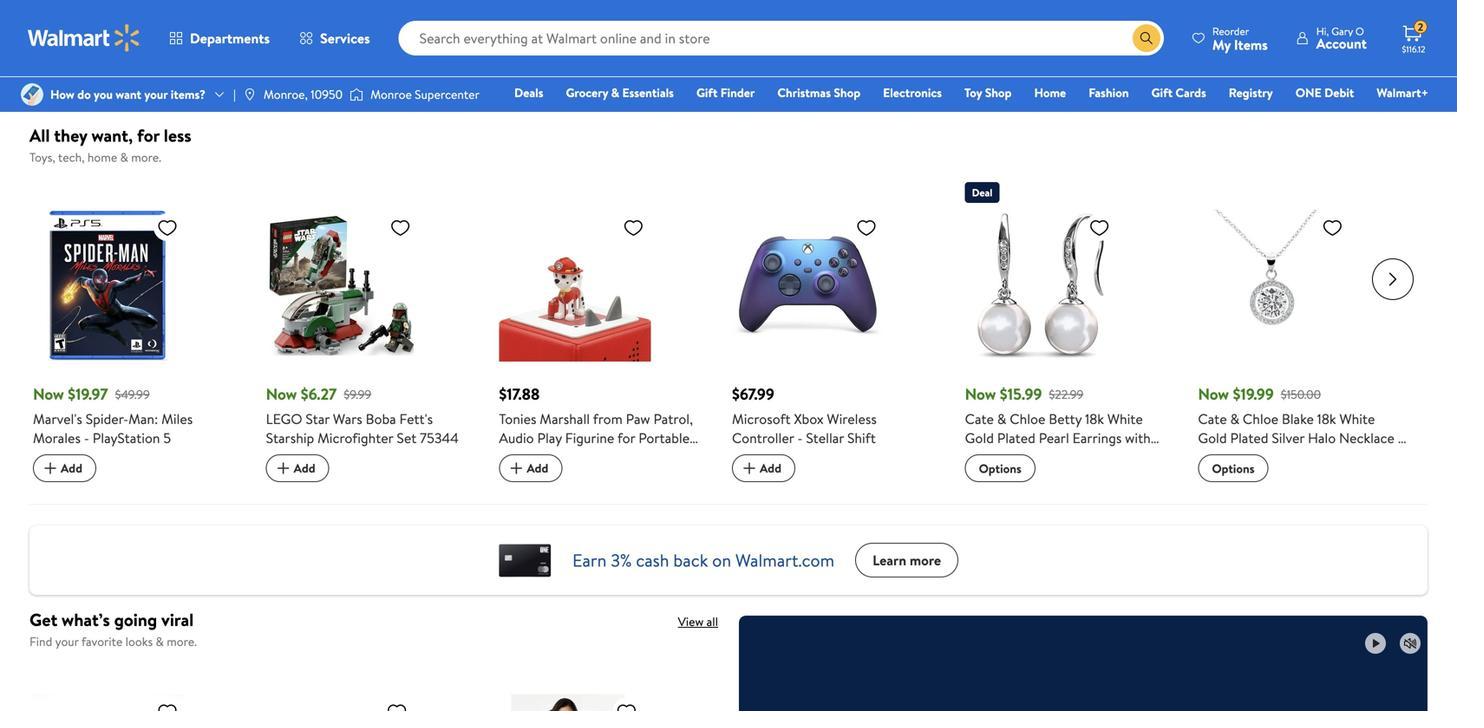 Task type: vqa. For each thing, say whether or not it's contained in the screenshot.
Departments
yes



Task type: locate. For each thing, give the bounding box(es) containing it.
registry
[[1229, 84, 1273, 101]]

get
[[29, 608, 57, 632]]

add to cart image down controller
[[739, 458, 760, 479]]

0 horizontal spatial add to cart image
[[273, 458, 294, 479]]

18k right betty
[[1085, 410, 1104, 429]]

add to cart image down starship
[[273, 458, 294, 479]]

2 plated from the left
[[1230, 429, 1268, 448]]

 image
[[350, 86, 364, 103], [243, 88, 257, 101]]

tonies
[[499, 410, 536, 429]]

gold left women's
[[965, 429, 994, 448]]

1 horizontal spatial gold
[[1198, 429, 1227, 448]]

grocery
[[566, 84, 608, 101]]

miles
[[161, 410, 193, 429]]

2 options link from the left
[[1198, 455, 1268, 482]]

wars
[[333, 410, 362, 429]]

18k for $15.99
[[1085, 410, 1104, 429]]

add button down morales
[[33, 455, 96, 482]]

1 horizontal spatial cate
[[1198, 410, 1227, 429]]

tonies marshall from paw patrol, audio play figurine for portable speaker, small, multicolor, plastic image
[[499, 210, 651, 362]]

0 horizontal spatial your
[[55, 633, 79, 650]]

2 horizontal spatial |
[[1398, 429, 1401, 448]]

more. down viral
[[167, 633, 197, 650]]

$67.99
[[732, 384, 774, 405]]

time and tru women's canvas mini tote bag with removable strap, natural image
[[263, 694, 414, 711]]

add down morales
[[61, 460, 82, 477]]

more. down the want,
[[131, 149, 161, 166]]

gold inside 'now $15.99 $22.99 cate & chloe betty 18k white gold plated pearl earrings with crystals | women's drop earrings, gift for her'
[[965, 429, 994, 448]]

- right morales
[[84, 429, 89, 448]]

1 gold from the left
[[965, 429, 994, 448]]

- left stellar
[[797, 429, 803, 448]]

cate inside 'now $19.99 $150.00 cate & chloe blake 18k white gold plated silver halo necklace | cz crystal necklace for women, gift for her'
[[1198, 410, 1227, 429]]

1 white from the left
[[1107, 410, 1143, 429]]

0 vertical spatial your
[[144, 86, 168, 103]]

better homes & gardens 18oz citrus & balsam scented 2-wick frosted bell jar candle image
[[33, 694, 185, 711]]

0 horizontal spatial options
[[979, 460, 1022, 477]]

shop for christmas shop
[[834, 84, 860, 101]]

spider-
[[86, 410, 128, 429]]

2 add button from the left
[[266, 455, 329, 482]]

learn more
[[873, 551, 941, 570]]

your inside the get what's going viral find your favorite looks & more.
[[55, 633, 79, 650]]

gold
[[965, 429, 994, 448], [1198, 429, 1227, 448]]

multicolor,
[[591, 448, 656, 467]]

gary
[[1331, 24, 1353, 39]]

your right want
[[144, 86, 168, 103]]

add for $6.27
[[294, 460, 315, 477]]

christmas shop
[[777, 84, 860, 101]]

1 add button from the left
[[33, 455, 96, 482]]

marvel's spider-man: miles morales - playstation 5 image
[[33, 210, 185, 362]]

lego
[[266, 410, 302, 429]]

add to favorites list, marvel's spider-man: miles morales - playstation 5 image
[[157, 217, 178, 239]]

monroe
[[370, 86, 412, 103]]

now
[[33, 384, 64, 405], [266, 384, 297, 405], [965, 384, 996, 405], [1198, 384, 1229, 405]]

options link down the $15.99
[[965, 455, 1035, 482]]

plated inside 'now $15.99 $22.99 cate & chloe betty 18k white gold plated pearl earrings with crystals | women's drop earrings, gift for her'
[[997, 429, 1035, 448]]

product group containing $17.88
[[499, 175, 708, 483]]

$19.97
[[68, 384, 108, 405]]

now left the $15.99
[[965, 384, 996, 405]]

18k inside 'now $15.99 $22.99 cate & chloe betty 18k white gold plated pearl earrings with crystals | women's drop earrings, gift for her'
[[1085, 410, 1104, 429]]

add to favorites list, tonies marshall from paw patrol, audio play figurine for portable speaker, small, multicolor, plastic image
[[623, 217, 644, 239]]

1 horizontal spatial shop
[[985, 84, 1012, 101]]

| right items?
[[233, 86, 236, 103]]

1 18k from the left
[[1085, 410, 1104, 429]]

1 horizontal spatial |
[[1017, 448, 1019, 467]]

add for $19.97
[[61, 460, 82, 477]]

gift finder link
[[689, 83, 763, 102]]

now inside 'now $15.99 $22.99 cate & chloe betty 18k white gold plated pearl earrings with crystals | women's drop earrings, gift for her'
[[965, 384, 996, 405]]

plated inside 'now $19.99 $150.00 cate & chloe blake 18k white gold plated silver halo necklace | cz crystal necklace for women, gift for her'
[[1230, 429, 1268, 448]]

0 horizontal spatial |
[[233, 86, 236, 103]]

add down starship
[[294, 460, 315, 477]]

$67.99 microsoft xbox wireless controller - stellar shift
[[732, 384, 877, 448]]

now $19.99 $150.00 cate & chloe blake 18k white gold plated silver halo necklace | cz crystal necklace for women, gift for her
[[1198, 384, 1401, 486]]

$22.99
[[1049, 386, 1083, 403]]

add button for tonies
[[499, 455, 562, 482]]

deals link
[[507, 83, 551, 102]]

0 horizontal spatial cate
[[965, 410, 994, 429]]

one
[[1296, 84, 1322, 101]]

1 vertical spatial your
[[55, 633, 79, 650]]

services button
[[285, 17, 385, 59]]

electronics
[[883, 84, 942, 101]]

now inside now $6.27 $9.99 lego star wars boba fett's starship microfighter set 75344
[[266, 384, 297, 405]]

finder
[[721, 84, 755, 101]]

necklace right halo
[[1339, 429, 1395, 448]]

add button down controller
[[732, 455, 795, 482]]

departments button
[[154, 17, 285, 59]]

1 plated from the left
[[997, 429, 1035, 448]]

chloe inside 'now $19.99 $150.00 cate & chloe blake 18k white gold plated silver halo necklace | cz crystal necklace for women, gift for her'
[[1243, 410, 1278, 429]]

options left women's
[[979, 460, 1022, 477]]

monroe, 10950
[[264, 86, 343, 103]]

add
[[61, 460, 82, 477], [294, 460, 315, 477], [527, 460, 548, 477], [760, 460, 781, 477]]

& right home
[[120, 149, 128, 166]]

for left less on the top left of page
[[137, 123, 160, 148]]

white up earrings,
[[1107, 410, 1143, 429]]

- inside $67.99 microsoft xbox wireless controller - stellar shift
[[797, 429, 803, 448]]

options link down $19.99
[[1198, 455, 1268, 482]]

more. inside all they want, for less toys, tech, home & more.
[[131, 149, 161, 166]]

what's
[[62, 608, 110, 632]]

$150.00
[[1281, 386, 1321, 403]]

2 18k from the left
[[1317, 410, 1336, 429]]

18k inside 'now $19.99 $150.00 cate & chloe blake 18k white gold plated silver halo necklace | cz crystal necklace for women, gift for her'
[[1317, 410, 1336, 429]]

gold right with
[[1198, 429, 1227, 448]]

| right women,
[[1398, 429, 1401, 448]]

chloe down $19.99
[[1243, 410, 1278, 429]]

1 horizontal spatial options link
[[1198, 455, 1268, 482]]

2 product group from the left
[[266, 175, 475, 483]]

for right figurine
[[617, 429, 635, 448]]

 image right 10950
[[350, 86, 364, 103]]

0 horizontal spatial more.
[[131, 149, 161, 166]]

1 - from the left
[[84, 429, 89, 448]]

add button down starship
[[266, 455, 329, 482]]

now inside 'now $19.99 $150.00 cate & chloe blake 18k white gold plated silver halo necklace | cz crystal necklace for women, gift for her'
[[1198, 384, 1229, 405]]

now for $19.97
[[33, 384, 64, 405]]

star
[[306, 410, 330, 429]]

cate up cz at right bottom
[[1198, 410, 1227, 429]]

0 horizontal spatial gold
[[965, 429, 994, 448]]

options for 2nd options link
[[1212, 460, 1255, 477]]

now for $19.99
[[1198, 384, 1229, 405]]

crystal
[[1218, 448, 1261, 467]]

0 horizontal spatial necklace
[[1264, 448, 1320, 467]]

boba
[[366, 410, 396, 429]]

next slide for all they want, for less list image
[[1372, 259, 1414, 300]]

add to cart image for tonies
[[506, 458, 527, 479]]

speaker,
[[499, 448, 549, 467]]

1 horizontal spatial 18k
[[1317, 410, 1336, 429]]

fashion link
[[1081, 83, 1137, 102]]

shop
[[834, 84, 860, 101], [985, 84, 1012, 101]]

crystals
[[965, 448, 1013, 467]]

3 now from the left
[[965, 384, 996, 405]]

6 product group from the left
[[1198, 175, 1407, 486]]

gold inside 'now $19.99 $150.00 cate & chloe blake 18k white gold plated silver halo necklace | cz crystal necklace for women, gift for her'
[[1198, 429, 1227, 448]]

add to favorites list, free assembly women's button-down boxy tunic shirt with long sleeves, sizes xs-xxxl image
[[616, 701, 637, 711]]

& inside 'now $19.99 $150.00 cate & chloe blake 18k white gold plated silver halo necklace | cz crystal necklace for women, gift for her'
[[1230, 410, 1239, 429]]

shop for toy shop
[[985, 84, 1012, 101]]

your right find
[[55, 633, 79, 650]]

5
[[163, 429, 171, 448]]

gift left women's
[[965, 467, 989, 486]]

& down $19.99
[[1230, 410, 1239, 429]]

gift left finder
[[696, 84, 718, 101]]

1 horizontal spatial -
[[797, 429, 803, 448]]

2 shop from the left
[[985, 84, 1012, 101]]

product group containing now $19.99
[[1198, 175, 1407, 486]]

18k for $19.99
[[1317, 410, 1336, 429]]

1 horizontal spatial your
[[144, 86, 168, 103]]

your
[[144, 86, 168, 103], [55, 633, 79, 650]]

0 horizontal spatial her
[[1013, 467, 1036, 486]]

options down $19.99
[[1212, 460, 1255, 477]]

chloe inside 'now $15.99 $22.99 cate & chloe betty 18k white gold plated pearl earrings with crystals | women's drop earrings, gift for her'
[[1010, 410, 1045, 429]]

- inside now $19.97 $49.99 marvel's spider-man: miles morales - playstation 5
[[84, 429, 89, 448]]

1 horizontal spatial  image
[[350, 86, 364, 103]]

2 now from the left
[[266, 384, 297, 405]]

microsoft xbox wireless controller - stellar shift image
[[732, 210, 884, 362]]

product group containing now $6.27
[[266, 175, 475, 483]]

add to cart image down morales
[[40, 458, 61, 479]]

cate & chloe blake 18k white gold plated silver halo necklace | cz crystal necklace for women, gift for her image
[[1198, 210, 1350, 362]]

add button for $19.97
[[33, 455, 96, 482]]

0 horizontal spatial plated
[[997, 429, 1035, 448]]

 image
[[21, 83, 43, 106]]

& down the $15.99
[[997, 410, 1006, 429]]

1 options link from the left
[[965, 455, 1035, 482]]

1 horizontal spatial necklace
[[1339, 429, 1395, 448]]

4 product group from the left
[[732, 175, 941, 483]]

now up lego
[[266, 384, 297, 405]]

shop right toy
[[985, 84, 1012, 101]]

2 chloe from the left
[[1243, 410, 1278, 429]]

$6.27
[[301, 384, 337, 405]]

search icon image
[[1140, 31, 1153, 45]]

1 horizontal spatial options
[[1212, 460, 1255, 477]]

1 horizontal spatial white
[[1340, 410, 1375, 429]]

plated left pearl
[[997, 429, 1035, 448]]

add to favorites list, cate & chloe betty 18k white gold plated pearl earrings with crystals | women's drop earrings, gift for her image
[[1089, 217, 1110, 239]]

0 vertical spatial more.
[[131, 149, 161, 166]]

options link
[[965, 455, 1035, 482], [1198, 455, 1268, 482]]

$9.99
[[344, 386, 371, 403]]

chloe down the $15.99
[[1010, 410, 1045, 429]]

&
[[611, 84, 619, 101], [120, 149, 128, 166], [997, 410, 1006, 429], [1230, 410, 1239, 429], [156, 633, 164, 650]]

looks
[[125, 633, 153, 650]]

$49.99
[[115, 386, 150, 403]]

add down play
[[527, 460, 548, 477]]

1 chloe from the left
[[1010, 410, 1045, 429]]

1 horizontal spatial her
[[1246, 467, 1269, 486]]

0 horizontal spatial shop
[[834, 84, 860, 101]]

2 add to cart image from the left
[[506, 458, 527, 479]]

1 horizontal spatial more.
[[167, 633, 197, 650]]

halo
[[1308, 429, 1336, 448]]

1 horizontal spatial add to cart image
[[739, 458, 760, 479]]

2 - from the left
[[797, 429, 803, 448]]

add button down audio
[[499, 455, 562, 482]]

earrings,
[[1114, 448, 1167, 467]]

3 add button from the left
[[499, 455, 562, 482]]

silver
[[1272, 429, 1305, 448]]

0 horizontal spatial 18k
[[1085, 410, 1104, 429]]

necklace down blake
[[1264, 448, 1320, 467]]

shop right christmas
[[834, 84, 860, 101]]

now inside now $19.97 $49.99 marvel's spider-man: miles morales - playstation 5
[[33, 384, 64, 405]]

gold for $19.99
[[1198, 429, 1227, 448]]

1 add to cart image from the left
[[40, 458, 61, 479]]

product group containing now $15.99
[[965, 175, 1174, 486]]

my
[[1212, 35, 1231, 54]]

blake
[[1282, 410, 1314, 429]]

& inside 'now $15.99 $22.99 cate & chloe betty 18k white gold plated pearl earrings with crystals | women's drop earrings, gift for her'
[[997, 410, 1006, 429]]

cate up crystals
[[965, 410, 994, 429]]

deal
[[972, 185, 993, 200]]

1 her from the left
[[1013, 467, 1036, 486]]

1 now from the left
[[33, 384, 64, 405]]

gift inside 'now $19.99 $150.00 cate & chloe blake 18k white gold plated silver halo necklace | cz crystal necklace for women, gift for her'
[[1198, 467, 1222, 486]]

& right looks
[[156, 633, 164, 650]]

1 shop from the left
[[834, 84, 860, 101]]

0 horizontal spatial chloe
[[1010, 410, 1045, 429]]

3 product group from the left
[[499, 175, 708, 483]]

& inside the get what's going viral find your favorite looks & more.
[[156, 633, 164, 650]]

5 product group from the left
[[965, 175, 1174, 486]]

1 options from the left
[[979, 460, 1022, 477]]

| right crystals
[[1017, 448, 1019, 467]]

her inside 'now $19.99 $150.00 cate & chloe blake 18k white gold plated silver halo necklace | cz crystal necklace for women, gift for her'
[[1246, 467, 1269, 486]]

chloe
[[1010, 410, 1045, 429], [1243, 410, 1278, 429]]

now $6.27 $9.99 lego star wars boba fett's starship microfighter set 75344
[[266, 384, 459, 448]]

cate inside 'now $15.99 $22.99 cate & chloe betty 18k white gold plated pearl earrings with crystals | women's drop earrings, gift for her'
[[965, 410, 994, 429]]

2 add from the left
[[294, 460, 315, 477]]

product group containing $67.99
[[732, 175, 941, 483]]

add to favorites list, lego star wars boba fett's starship microfighter set 75344 image
[[390, 217, 411, 239]]

more.
[[131, 149, 161, 166], [167, 633, 197, 650]]

want,
[[91, 123, 133, 148]]

add to cart image for $19.97
[[40, 458, 61, 479]]

drop
[[1080, 448, 1111, 467]]

0 horizontal spatial white
[[1107, 410, 1143, 429]]

1 product group from the left
[[33, 175, 242, 483]]

you
[[94, 86, 113, 103]]

0 horizontal spatial  image
[[243, 88, 257, 101]]

see what's trending. #iywyk. shop our social feed, unmute video image
[[1400, 633, 1421, 654]]

add down controller
[[760, 460, 781, 477]]

white inside 'now $19.99 $150.00 cate & chloe blake 18k white gold plated silver halo necklace | cz crystal necklace for women, gift for her'
[[1340, 410, 1375, 429]]

supercenter
[[415, 86, 480, 103]]

more. inside the get what's going viral find your favorite looks & more.
[[167, 633, 197, 650]]

1 cate from the left
[[965, 410, 994, 429]]

1 horizontal spatial plated
[[1230, 429, 1268, 448]]

view all
[[678, 613, 718, 630]]

4 now from the left
[[1198, 384, 1229, 405]]

1 horizontal spatial chloe
[[1243, 410, 1278, 429]]

1 horizontal spatial add to cart image
[[506, 458, 527, 479]]

for left women's
[[992, 467, 1010, 486]]

 image left monroe, at left top
[[243, 88, 257, 101]]

add button
[[33, 455, 96, 482], [266, 455, 329, 482], [499, 455, 562, 482], [732, 455, 795, 482]]

3704906-094-xcat-onedebit--nudge banner image
[[499, 540, 552, 581]]

0 horizontal spatial add to cart image
[[40, 458, 61, 479]]

2 gold from the left
[[1198, 429, 1227, 448]]

0 horizontal spatial -
[[84, 429, 89, 448]]

now up marvel's
[[33, 384, 64, 405]]

3 add from the left
[[527, 460, 548, 477]]

plated left the silver
[[1230, 429, 1268, 448]]

monroe,
[[264, 86, 308, 103]]

1 add from the left
[[61, 460, 82, 477]]

add to cart image
[[273, 458, 294, 479], [739, 458, 760, 479]]

2 her from the left
[[1246, 467, 1269, 486]]

white up women,
[[1340, 410, 1375, 429]]

gift right earrings,
[[1198, 467, 1222, 486]]

2 cate from the left
[[1198, 410, 1227, 429]]

for right cz at right bottom
[[1225, 467, 1243, 486]]

2 options from the left
[[1212, 460, 1255, 477]]

deals
[[514, 84, 543, 101]]

from
[[593, 410, 623, 429]]

monroe supercenter
[[370, 86, 480, 103]]

product group
[[33, 175, 242, 483], [266, 175, 475, 483], [499, 175, 708, 483], [732, 175, 941, 483], [965, 175, 1174, 486], [1198, 175, 1407, 486]]

white for $19.99
[[1340, 410, 1375, 429]]

& right grocery
[[611, 84, 619, 101]]

walmart image
[[28, 24, 141, 52]]

0 horizontal spatial options link
[[965, 455, 1035, 482]]

now left $19.99
[[1198, 384, 1229, 405]]

2 white from the left
[[1340, 410, 1375, 429]]

add to cart image down audio
[[506, 458, 527, 479]]

1 vertical spatial more.
[[167, 633, 197, 650]]

her
[[1013, 467, 1036, 486], [1246, 467, 1269, 486]]

add to cart image
[[40, 458, 61, 479], [506, 458, 527, 479]]

white inside 'now $15.99 $22.99 cate & chloe betty 18k white gold plated pearl earrings with crystals | women's drop earrings, gift for her'
[[1107, 410, 1143, 429]]

18k right blake
[[1317, 410, 1336, 429]]



Task type: describe. For each thing, give the bounding box(es) containing it.
women,
[[1344, 448, 1393, 467]]

add to favorites list, microsoft xbox wireless controller - stellar shift image
[[856, 217, 877, 239]]

small,
[[553, 448, 588, 467]]

christmas
[[777, 84, 831, 101]]

walmart+
[[1377, 84, 1428, 101]]

find
[[29, 633, 52, 650]]

tech,
[[58, 149, 85, 166]]

Search search field
[[399, 21, 1164, 56]]

plastic
[[659, 448, 698, 467]]

product group containing now $19.97
[[33, 175, 242, 483]]

 image for monroe, 10950
[[243, 88, 257, 101]]

walmart+ link
[[1369, 83, 1436, 102]]

cate & chloe betty 18k white gold plated pearl earrings with crystals | women's drop earrings, gift for her image
[[965, 210, 1117, 362]]

her inside 'now $15.99 $22.99 cate & chloe betty 18k white gold plated pearl earrings with crystals | women's drop earrings, gift for her'
[[1013, 467, 1036, 486]]

4 add from the left
[[760, 460, 781, 477]]

for left women,
[[1323, 448, 1341, 467]]

& inside all they want, for less toys, tech, home & more.
[[120, 149, 128, 166]]

christmas shop link
[[770, 83, 868, 102]]

more. for for
[[131, 149, 161, 166]]

view
[[678, 613, 704, 630]]

want
[[116, 86, 141, 103]]

play
[[537, 429, 562, 448]]

marvel's
[[33, 410, 82, 429]]

toy
[[964, 84, 982, 101]]

options for second options link from right
[[979, 460, 1022, 477]]

grocery & essentials link
[[558, 83, 682, 102]]

home
[[87, 149, 117, 166]]

cz
[[1198, 448, 1215, 467]]

chloe for $15.99
[[1010, 410, 1045, 429]]

grocery & essentials
[[566, 84, 674, 101]]

add to favorites list, time and tru women's canvas mini tote bag with removable strap, natural image
[[387, 701, 407, 711]]

learn more link
[[855, 543, 958, 578]]

75344
[[420, 429, 459, 448]]

xbox
[[794, 410, 824, 429]]

now $19.97 $49.99 marvel's spider-man: miles morales - playstation 5
[[33, 384, 193, 448]]

10950
[[311, 86, 343, 103]]

electronics link
[[875, 83, 950, 102]]

now $15.99 $22.99 cate & chloe betty 18k white gold plated pearl earrings with crystals | women's drop earrings, gift for her
[[965, 384, 1167, 486]]

see what's trending. #iywyk. shop our social feed, play video image
[[1365, 633, 1386, 654]]

man:
[[128, 410, 158, 429]]

home link
[[1026, 83, 1074, 102]]

$19.99
[[1233, 384, 1274, 405]]

plated for $19.99
[[1230, 429, 1268, 448]]

more
[[910, 551, 941, 570]]

Walmart Site-Wide search field
[[399, 21, 1164, 56]]

playstation
[[93, 429, 160, 448]]

wireless
[[827, 410, 877, 429]]

reorder
[[1212, 24, 1249, 39]]

add to favorites list, better homes & gardens 18oz citrus & balsam scented 2-wick frosted bell jar candle image
[[157, 701, 178, 711]]

do
[[77, 86, 91, 103]]

gift left cards
[[1151, 84, 1173, 101]]

pearl
[[1039, 429, 1069, 448]]

| inside 'now $19.99 $150.00 cate & chloe blake 18k white gold plated silver halo necklace | cz crystal necklace for women, gift for her'
[[1398, 429, 1401, 448]]

starship
[[266, 429, 314, 448]]

| inside 'now $15.99 $22.99 cate & chloe betty 18k white gold plated pearl earrings with crystals | women's drop earrings, gift for her'
[[1017, 448, 1019, 467]]

$17.88
[[499, 384, 540, 405]]

microfighter
[[318, 429, 393, 448]]

earrings
[[1073, 429, 1122, 448]]

white for $15.99
[[1107, 410, 1143, 429]]

controller
[[732, 429, 794, 448]]

home
[[1034, 84, 1066, 101]]

gift cards
[[1151, 84, 1206, 101]]

 image for monroe supercenter
[[350, 86, 364, 103]]

free assembly women's button-down boxy tunic shirt with long sleeves, sizes xs-xxxl image
[[492, 694, 644, 711]]

learn
[[873, 551, 906, 570]]

hi, gary o account
[[1316, 24, 1367, 53]]

for inside $17.88 tonies marshall from paw patrol, audio play figurine for portable speaker, small, multicolor, plastic
[[617, 429, 635, 448]]

more. for viral
[[167, 633, 197, 650]]

women's
[[1023, 448, 1077, 467]]

1 add to cart image from the left
[[273, 458, 294, 479]]

toy shop
[[964, 84, 1012, 101]]

favorite
[[81, 633, 123, 650]]

gold for $15.99
[[965, 429, 994, 448]]

with
[[1125, 429, 1151, 448]]

2 add to cart image from the left
[[739, 458, 760, 479]]

account
[[1316, 34, 1367, 53]]

patrol,
[[654, 410, 693, 429]]

fett's
[[399, 410, 433, 429]]

add to favorites list, cate & chloe blake 18k white gold plated silver halo necklace | cz crystal necklace for women, gift for her image
[[1322, 217, 1343, 239]]

how
[[50, 86, 74, 103]]

add for tonies
[[527, 460, 548, 477]]

fashion
[[1089, 84, 1129, 101]]

hi,
[[1316, 24, 1329, 39]]

for inside all they want, for less toys, tech, home & more.
[[137, 123, 160, 148]]

registry link
[[1221, 83, 1281, 102]]

lego star wars boba fett's starship microfighter set 75344 image
[[266, 210, 418, 362]]

departments
[[190, 29, 270, 48]]

reorder my items
[[1212, 24, 1268, 54]]

one debit
[[1296, 84, 1354, 101]]

earn
[[572, 548, 607, 573]]

set
[[397, 429, 417, 448]]

get what's going viral find your favorite looks & more.
[[29, 608, 197, 650]]

add button for $6.27
[[266, 455, 329, 482]]

plated for $15.99
[[997, 429, 1035, 448]]

gift inside 'now $15.99 $22.99 cate & chloe betty 18k white gold plated pearl earrings with crystals | women's drop earrings, gift for her'
[[965, 467, 989, 486]]

all
[[29, 123, 50, 148]]

how do you want your items?
[[50, 86, 206, 103]]

gift finder
[[696, 84, 755, 101]]

$15.99
[[1000, 384, 1042, 405]]

2
[[1418, 20, 1423, 34]]

morales
[[33, 429, 81, 448]]

all
[[707, 613, 718, 630]]

4 add button from the left
[[732, 455, 795, 482]]

portable
[[639, 429, 690, 448]]

going
[[114, 608, 157, 632]]

betty
[[1049, 410, 1082, 429]]

items
[[1234, 35, 1268, 54]]

for inside 'now $15.99 $22.99 cate & chloe betty 18k white gold plated pearl earrings with crystals | women's drop earrings, gift for her'
[[992, 467, 1010, 486]]

stellar
[[806, 429, 844, 448]]

3%
[[611, 548, 632, 573]]

now for $6.27
[[266, 384, 297, 405]]

viral
[[161, 608, 194, 632]]

they
[[54, 123, 87, 148]]

cate for $15.99
[[965, 410, 994, 429]]

toy shop link
[[957, 83, 1020, 102]]

cards
[[1176, 84, 1206, 101]]

o
[[1355, 24, 1364, 39]]

cate for $19.99
[[1198, 410, 1227, 429]]

now for $15.99
[[965, 384, 996, 405]]

chloe for $19.99
[[1243, 410, 1278, 429]]



